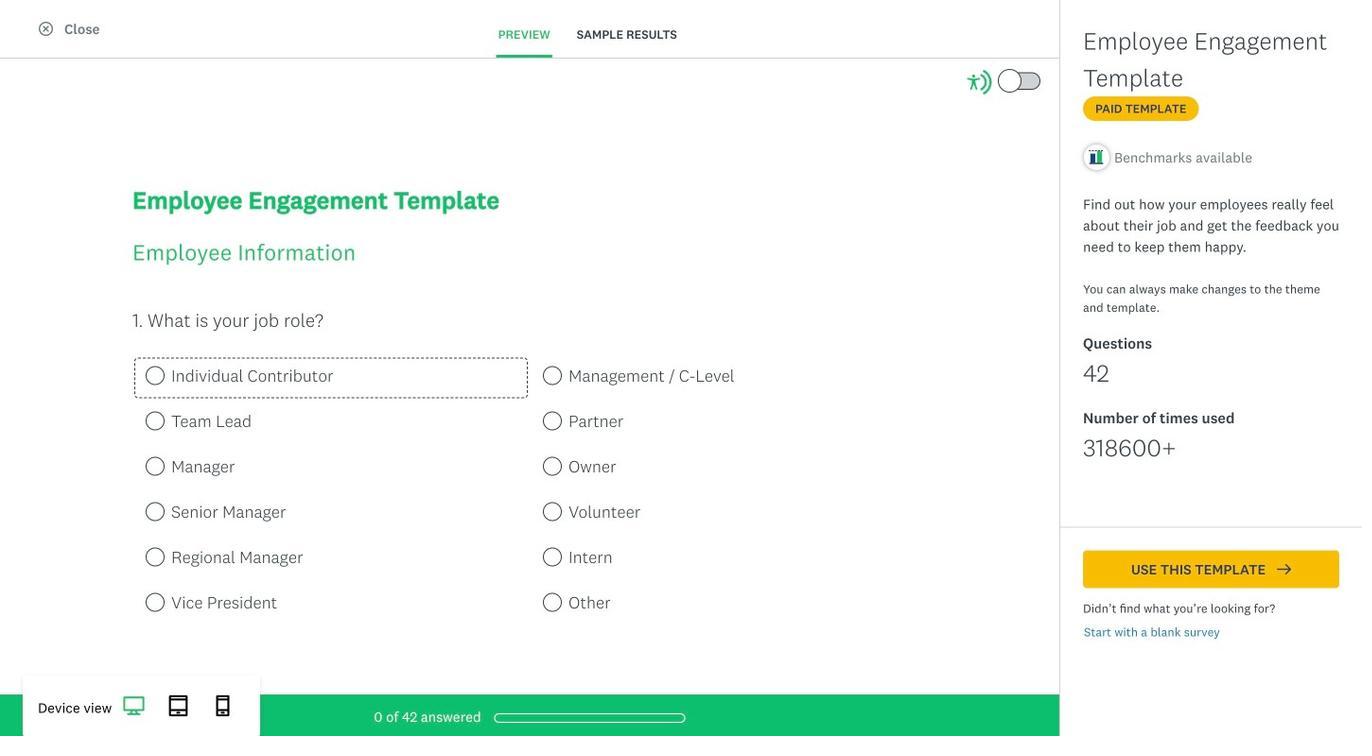 Task type: vqa. For each thing, say whether or not it's contained in the screenshot.
'University Instructor Evaluation Template' image
no



Task type: describe. For each thing, give the bounding box(es) containing it.
dropdown arrow icon image
[[1311, 17, 1324, 31]]

1 brand logo image from the top
[[23, 8, 53, 38]]

product concept analysis image
[[971, 280, 1196, 428]]

lock image
[[1174, 580, 1188, 594]]

1 svg image from the left
[[168, 696, 189, 717]]

Search templates field
[[1107, 77, 1331, 113]]

customer satisfaction template image
[[457, 280, 682, 428]]

software and app customer feedback with nps® image
[[714, 571, 939, 720]]

arrowright image
[[1277, 563, 1291, 577]]



Task type: locate. For each thing, give the bounding box(es) containing it.
2 svg image from the left
[[212, 696, 234, 717]]

notification center icon image
[[1123, 11, 1146, 34]]

help icon image
[[1176, 11, 1199, 34]]

employee engagement template image
[[714, 280, 939, 428]]

1 horizontal spatial svg image
[[212, 696, 234, 717]]

tab list
[[474, 13, 702, 57]]

svg image
[[168, 696, 189, 717], [212, 696, 234, 717]]

brand logo image
[[23, 8, 53, 38], [23, 11, 53, 34]]

svg image
[[123, 696, 145, 717]]

xcircle image
[[39, 22, 53, 36]]

net promoter® score (nps) template image
[[457, 571, 682, 720]]

surveymonkey-paradigm belonging and inclusion template image
[[971, 571, 1196, 720]]

products icon image
[[1070, 11, 1093, 34], [1070, 11, 1093, 34]]

0 horizontal spatial svg image
[[168, 696, 189, 717]]

search image
[[1092, 89, 1107, 103]]

2 brand logo image from the top
[[23, 11, 53, 34]]



